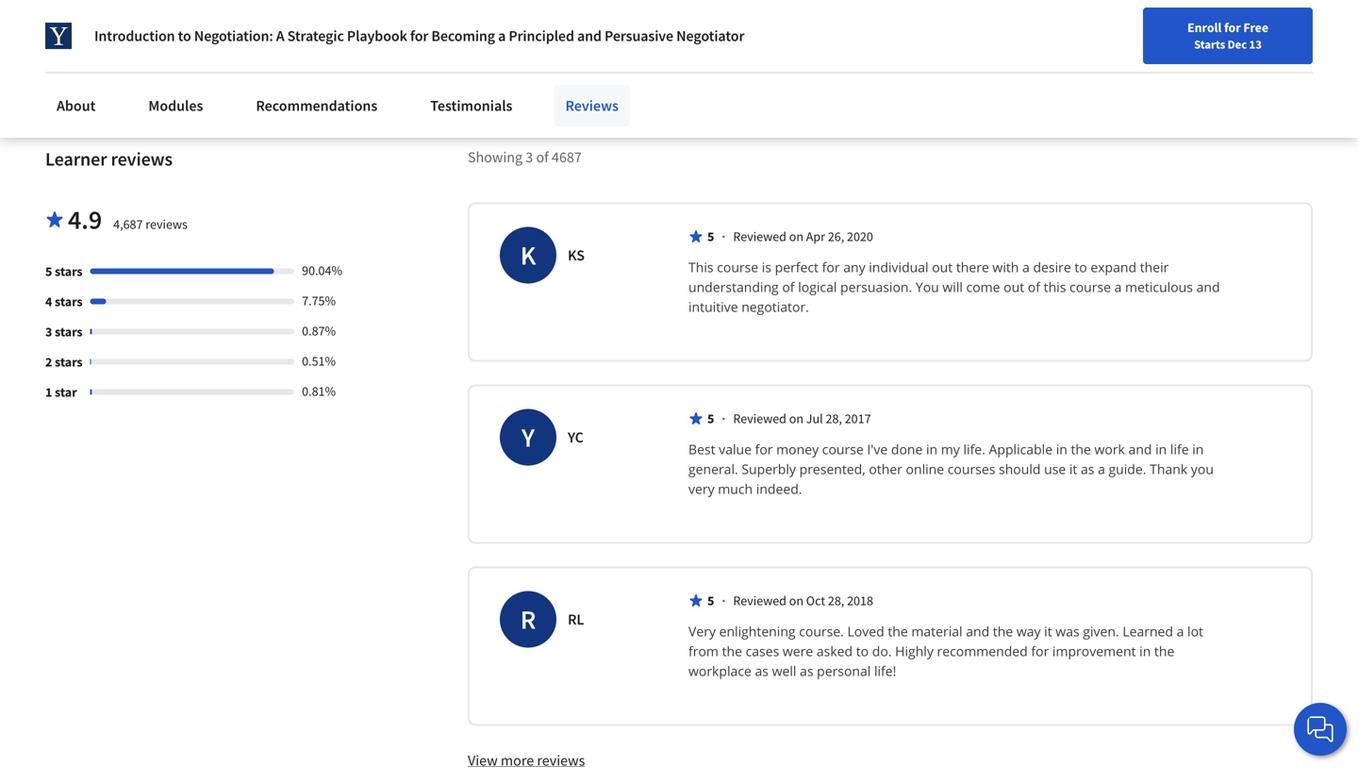 Task type: vqa. For each thing, say whether or not it's contained in the screenshot.
the right like
no



Task type: describe. For each thing, give the bounding box(es) containing it.
r
[[521, 603, 536, 636]]

apr
[[807, 228, 826, 245]]

life!
[[875, 662, 897, 680]]

were
[[783, 642, 814, 660]]

other
[[869, 460, 903, 478]]

starts
[[1195, 37, 1226, 52]]

negotiation:
[[194, 26, 273, 45]]

lot
[[1188, 622, 1204, 640]]

chat with us image
[[1306, 714, 1336, 745]]

about link
[[45, 85, 107, 126]]

individual
[[869, 258, 929, 276]]

understanding
[[689, 278, 779, 296]]

5 up 4
[[45, 263, 52, 280]]

on for r
[[790, 592, 804, 609]]

modules
[[149, 96, 203, 115]]

intuitive
[[689, 298, 738, 316]]

for right playbook on the left top
[[410, 26, 429, 45]]

introduction
[[94, 26, 175, 45]]

persuasion.
[[841, 278, 913, 296]]

presented,
[[800, 460, 866, 478]]

2020
[[847, 228, 874, 245]]

reviewed for k
[[734, 228, 787, 245]]

the up "workplace"
[[722, 642, 743, 660]]

meticulous
[[1126, 278, 1194, 296]]

persuasive
[[605, 26, 674, 45]]

0 horizontal spatial of
[[536, 148, 549, 166]]

becoming
[[432, 26, 495, 45]]

0 vertical spatial out
[[933, 258, 953, 276]]

a inside the very enlightening course. loved the material and the way it was given. learned a lot from the cases were asked to do. highly recommended for improvement in the workplace as well as personal life!
[[1177, 622, 1185, 640]]

showing
[[468, 148, 523, 166]]

there
[[957, 258, 990, 276]]

reviews for learner reviews
[[111, 147, 173, 171]]

cases
[[746, 642, 780, 660]]

learner reviews
[[45, 147, 173, 171]]

my
[[942, 440, 960, 458]]

guide.
[[1109, 460, 1147, 478]]

way
[[1017, 622, 1041, 640]]

very enlightening course. loved the material and the way it was given. learned a lot from the cases were asked to do. highly recommended for improvement in the workplace as well as personal life!
[[689, 622, 1208, 680]]

logical
[[799, 278, 837, 296]]

1 horizontal spatial 3
[[526, 148, 533, 166]]

yale university image
[[45, 23, 72, 49]]

you
[[1192, 460, 1214, 478]]

online
[[906, 460, 945, 478]]

the left way
[[993, 622, 1014, 640]]

1 vertical spatial out
[[1004, 278, 1025, 296]]

ks
[[568, 246, 585, 265]]

28, for r
[[828, 592, 845, 609]]

asked
[[817, 642, 853, 660]]

desire
[[1034, 258, 1072, 276]]

on for k
[[790, 228, 804, 245]]

2 stars
[[45, 353, 83, 370]]

to inside the very enlightening course. loved the material and the way it was given. learned a lot from the cases were asked to do. highly recommended for improvement in the workplace as well as personal life!
[[857, 642, 869, 660]]

modules link
[[137, 85, 215, 126]]

enroll for free starts dec 13
[[1188, 19, 1269, 52]]

0.81%
[[302, 383, 336, 399]]

learned
[[1123, 622, 1174, 640]]

you
[[916, 278, 940, 296]]

a down expand
[[1115, 278, 1122, 296]]

2 horizontal spatial of
[[1028, 278, 1041, 296]]

enlightening
[[720, 622, 796, 640]]

4,687
[[113, 215, 143, 232]]

loved
[[848, 622, 885, 640]]

done
[[892, 440, 923, 458]]

in inside the very enlightening course. loved the material and the way it was given. learned a lot from the cases were asked to do. highly recommended for improvement in the workplace as well as personal life!
[[1140, 642, 1152, 660]]

jul
[[807, 410, 824, 427]]

use
[[1045, 460, 1067, 478]]

4,687 reviews
[[113, 215, 188, 232]]

on for y
[[790, 410, 804, 427]]

course.
[[799, 622, 844, 640]]

a
[[276, 26, 285, 45]]

4687
[[552, 148, 582, 166]]

come
[[967, 278, 1001, 296]]

from
[[689, 642, 719, 660]]

in up use on the bottom of the page
[[1057, 440, 1068, 458]]

stars for 2 stars
[[55, 353, 83, 370]]

applicable
[[989, 440, 1053, 458]]

given.
[[1084, 622, 1120, 640]]

strategic
[[287, 26, 344, 45]]

stars for 5 stars
[[55, 263, 83, 280]]

1
[[45, 383, 52, 400]]

for inside best value for money course i've done in my life. applicable in the work and in life in general. superbly presented, other online courses should use it as a guide. thank you very much indeed.
[[755, 440, 773, 458]]

negotiator
[[677, 26, 745, 45]]

for inside this course is perfect for any individual out there with a desire to expand their understanding of logical persuasion. you will come out of this course a meticulous and intuitive negotiator.
[[823, 258, 840, 276]]

it inside best value for money course i've done in my life. applicable in the work and in life in general. superbly presented, other online courses should use it as a guide. thank you very much indeed.
[[1070, 460, 1078, 478]]

1 horizontal spatial as
[[800, 662, 814, 680]]

reviews link
[[554, 85, 630, 126]]

testimonials
[[431, 96, 513, 115]]

2017
[[845, 410, 871, 427]]

indeed.
[[757, 480, 803, 498]]

personal
[[817, 662, 871, 680]]

0.51%
[[302, 352, 336, 369]]

material
[[912, 622, 963, 640]]

was
[[1056, 622, 1080, 640]]

7.75%
[[302, 292, 336, 309]]

thank
[[1150, 460, 1188, 478]]

well
[[772, 662, 797, 680]]

general.
[[689, 460, 739, 478]]

star
[[55, 383, 77, 400]]

reviews for 4,687 reviews
[[146, 215, 188, 232]]

and inside the very enlightening course. loved the material and the way it was given. learned a lot from the cases were asked to do. highly recommended for improvement in the workplace as well as personal life!
[[966, 622, 990, 640]]

90.04%
[[302, 262, 343, 279]]



Task type: locate. For each thing, give the bounding box(es) containing it.
3 right showing
[[526, 148, 533, 166]]

reviewed
[[734, 228, 787, 245], [734, 410, 787, 427], [734, 592, 787, 609]]

1 on from the top
[[790, 228, 804, 245]]

out
[[933, 258, 953, 276], [1004, 278, 1025, 296]]

1 vertical spatial reviewed
[[734, 410, 787, 427]]

life
[[1171, 440, 1190, 458]]

dec
[[1228, 37, 1248, 52]]

4 stars
[[45, 293, 83, 310]]

2 stars from the top
[[55, 293, 83, 310]]

oct
[[807, 592, 826, 609]]

reviewed for r
[[734, 592, 787, 609]]

out down with in the right of the page
[[1004, 278, 1025, 296]]

very
[[689, 480, 715, 498]]

the up do.
[[888, 622, 908, 640]]

and inside best value for money course i've done in my life. applicable in the work and in life in general. superbly presented, other online courses should use it as a guide. thank you very much indeed.
[[1129, 440, 1153, 458]]

5 for y
[[708, 410, 715, 427]]

do.
[[873, 642, 892, 660]]

0 vertical spatial on
[[790, 228, 804, 245]]

best value for money course i've done in my life. applicable in the work and in life in general. superbly presented, other online courses should use it as a guide. thank you very much indeed.
[[689, 440, 1218, 498]]

0 vertical spatial 3
[[526, 148, 533, 166]]

28,
[[826, 410, 843, 427], [828, 592, 845, 609]]

of left this
[[1028, 278, 1041, 296]]

as down cases
[[755, 662, 769, 680]]

playbook
[[347, 26, 407, 45]]

and up recommended
[[966, 622, 990, 640]]

this course is perfect for any individual out there with a desire to expand their understanding of logical persuasion. you will come out of this course a meticulous and intuitive negotiator.
[[689, 258, 1224, 316]]

1 vertical spatial 28,
[[828, 592, 845, 609]]

recommendations link
[[245, 85, 389, 126]]

0 vertical spatial 28,
[[826, 410, 843, 427]]

with
[[993, 258, 1020, 276]]

to inside this course is perfect for any individual out there with a desire to expand their understanding of logical persuasion. you will come out of this course a meticulous and intuitive negotiator.
[[1075, 258, 1088, 276]]

for down way
[[1032, 642, 1050, 660]]

0 horizontal spatial to
[[178, 26, 191, 45]]

5 up very in the right bottom of the page
[[708, 592, 715, 609]]

course
[[717, 258, 759, 276], [1070, 278, 1112, 296], [823, 440, 864, 458]]

2 vertical spatial course
[[823, 440, 864, 458]]

negotiator.
[[742, 298, 810, 316]]

principled
[[509, 26, 575, 45]]

1 vertical spatial 3
[[45, 323, 52, 340]]

0 vertical spatial to
[[178, 26, 191, 45]]

a inside best value for money course i've done in my life. applicable in the work and in life in general. superbly presented, other online courses should use it as a guide. thank you very much indeed.
[[1098, 460, 1106, 478]]

recommended
[[938, 642, 1028, 660]]

of down perfect
[[783, 278, 795, 296]]

and right meticulous
[[1197, 278, 1221, 296]]

on left apr
[[790, 228, 804, 245]]

y
[[522, 421, 535, 454]]

best
[[689, 440, 716, 458]]

2 horizontal spatial as
[[1081, 460, 1095, 478]]

menu item
[[998, 19, 1120, 80]]

2 vertical spatial reviewed
[[734, 592, 787, 609]]

yc
[[568, 428, 584, 447]]

0 vertical spatial course
[[717, 258, 759, 276]]

course down expand
[[1070, 278, 1112, 296]]

26,
[[828, 228, 845, 245]]

show notifications image
[[1139, 24, 1162, 46]]

enroll
[[1188, 19, 1222, 36]]

and right principled
[[577, 26, 602, 45]]

workplace
[[689, 662, 752, 680]]

reviewed up enlightening
[[734, 592, 787, 609]]

stars
[[55, 263, 83, 280], [55, 293, 83, 310], [55, 323, 83, 340], [55, 353, 83, 370]]

money
[[777, 440, 819, 458]]

in
[[927, 440, 938, 458], [1057, 440, 1068, 458], [1156, 440, 1168, 458], [1193, 440, 1204, 458], [1140, 642, 1152, 660]]

introduction to negotiation: a strategic playbook for becoming a principled and persuasive negotiator
[[94, 26, 745, 45]]

stars right 4
[[55, 293, 83, 310]]

very
[[689, 622, 716, 640]]

as down were
[[800, 662, 814, 680]]

stars down 4 stars
[[55, 323, 83, 340]]

2 vertical spatial to
[[857, 642, 869, 660]]

28, right oct
[[828, 592, 845, 609]]

this
[[1044, 278, 1067, 296]]

any
[[844, 258, 866, 276]]

the inside best value for money course i've done in my life. applicable in the work and in life in general. superbly presented, other online courses should use it as a guide. thank you very much indeed.
[[1071, 440, 1092, 458]]

as right use on the bottom of the page
[[1081, 460, 1095, 478]]

4
[[45, 293, 52, 310]]

course inside best value for money course i've done in my life. applicable in the work and in life in general. superbly presented, other online courses should use it as a guide. thank you very much indeed.
[[823, 440, 864, 458]]

and inside this course is perfect for any individual out there with a desire to expand their understanding of logical persuasion. you will come out of this course a meticulous and intuitive negotiator.
[[1197, 278, 1221, 296]]

3 reviewed from the top
[[734, 592, 787, 609]]

k
[[521, 239, 536, 272]]

for inside the very enlightening course. loved the material and the way it was given. learned a lot from the cases were asked to do. highly recommended for improvement in the workplace as well as personal life!
[[1032, 642, 1050, 660]]

5 up "this" at the top right
[[708, 228, 715, 245]]

13
[[1250, 37, 1262, 52]]

a left lot
[[1177, 622, 1185, 640]]

reviewed on oct 28, 2018
[[734, 592, 874, 609]]

1 horizontal spatial to
[[857, 642, 869, 660]]

to left do.
[[857, 642, 869, 660]]

None search field
[[269, 12, 580, 50]]

of left 4687
[[536, 148, 549, 166]]

showing 3 of 4687
[[468, 148, 582, 166]]

stars right 2
[[55, 353, 83, 370]]

i've
[[868, 440, 888, 458]]

for left any on the top right of page
[[823, 258, 840, 276]]

28, right jul
[[826, 410, 843, 427]]

in left 'my'
[[927, 440, 938, 458]]

1 horizontal spatial course
[[823, 440, 864, 458]]

reviews down modules link
[[111, 147, 173, 171]]

0.87%
[[302, 322, 336, 339]]

a right with in the right of the page
[[1023, 258, 1030, 276]]

in left life
[[1156, 440, 1168, 458]]

course up presented,
[[823, 440, 864, 458]]

0 horizontal spatial course
[[717, 258, 759, 276]]

1 vertical spatial it
[[1045, 622, 1053, 640]]

and
[[577, 26, 602, 45], [1197, 278, 1221, 296], [1129, 440, 1153, 458], [966, 622, 990, 640]]

the left work
[[1071, 440, 1092, 458]]

0 vertical spatial reviewed
[[734, 228, 787, 245]]

improvement
[[1053, 642, 1137, 660]]

reviewed for y
[[734, 410, 787, 427]]

for up dec
[[1225, 19, 1242, 36]]

reviews right 4,687
[[146, 215, 188, 232]]

testimonials link
[[419, 85, 524, 126]]

1 vertical spatial to
[[1075, 258, 1088, 276]]

1 star
[[45, 383, 77, 400]]

highly
[[896, 642, 934, 660]]

reviewed on jul 28, 2017
[[734, 410, 871, 427]]

0 vertical spatial reviews
[[111, 147, 173, 171]]

1 horizontal spatial out
[[1004, 278, 1025, 296]]

a down work
[[1098, 460, 1106, 478]]

0 horizontal spatial it
[[1045, 622, 1053, 640]]

to left negotiation:
[[178, 26, 191, 45]]

for up superbly
[[755, 440, 773, 458]]

3 down 4
[[45, 323, 52, 340]]

5 for r
[[708, 592, 715, 609]]

will
[[943, 278, 963, 296]]

1 vertical spatial course
[[1070, 278, 1112, 296]]

a right becoming
[[498, 26, 506, 45]]

3 on from the top
[[790, 592, 804, 609]]

0 vertical spatial it
[[1070, 460, 1078, 478]]

this
[[689, 258, 714, 276]]

1 reviewed from the top
[[734, 228, 787, 245]]

is
[[762, 258, 772, 276]]

1 vertical spatial on
[[790, 410, 804, 427]]

about
[[57, 96, 96, 115]]

as inside best value for money course i've done in my life. applicable in the work and in life in general. superbly presented, other online courses should use it as a guide. thank you very much indeed.
[[1081, 460, 1095, 478]]

work
[[1095, 440, 1126, 458]]

of
[[536, 148, 549, 166], [783, 278, 795, 296], [1028, 278, 1041, 296]]

4.9
[[68, 203, 102, 236]]

and up guide.
[[1129, 440, 1153, 458]]

1 horizontal spatial it
[[1070, 460, 1078, 478]]

1 stars from the top
[[55, 263, 83, 280]]

rl
[[568, 610, 584, 629]]

stars for 3 stars
[[55, 323, 83, 340]]

3 stars from the top
[[55, 323, 83, 340]]

3 stars
[[45, 323, 83, 340]]

the down learned
[[1155, 642, 1175, 660]]

for inside the 'enroll for free starts dec 13'
[[1225, 19, 1242, 36]]

reviewed up 'value' on the bottom right of page
[[734, 410, 787, 427]]

superbly
[[742, 460, 796, 478]]

courses
[[948, 460, 996, 478]]

4 stars from the top
[[55, 353, 83, 370]]

life.
[[964, 440, 986, 458]]

1 vertical spatial reviews
[[146, 215, 188, 232]]

it inside the very enlightening course. loved the material and the way it was given. learned a lot from the cases were asked to do. highly recommended for improvement in the workplace as well as personal life!
[[1045, 622, 1053, 640]]

2 reviewed from the top
[[734, 410, 787, 427]]

coursera image
[[23, 15, 142, 46]]

to right desire
[[1075, 258, 1088, 276]]

2 horizontal spatial to
[[1075, 258, 1088, 276]]

course up the understanding
[[717, 258, 759, 276]]

2 horizontal spatial course
[[1070, 278, 1112, 296]]

2 vertical spatial on
[[790, 592, 804, 609]]

2 on from the top
[[790, 410, 804, 427]]

in down learned
[[1140, 642, 1152, 660]]

5
[[708, 228, 715, 245], [45, 263, 52, 280], [708, 410, 715, 427], [708, 592, 715, 609]]

on left jul
[[790, 410, 804, 427]]

it right use on the bottom of the page
[[1070, 460, 1078, 478]]

stars up 4 stars
[[55, 263, 83, 280]]

in right life
[[1193, 440, 1204, 458]]

to
[[178, 26, 191, 45], [1075, 258, 1088, 276], [857, 642, 869, 660]]

as
[[1081, 460, 1095, 478], [755, 662, 769, 680], [800, 662, 814, 680]]

0 horizontal spatial out
[[933, 258, 953, 276]]

it left 'was'
[[1045, 622, 1053, 640]]

out up "will"
[[933, 258, 953, 276]]

stars for 4 stars
[[55, 293, 83, 310]]

28, for y
[[826, 410, 843, 427]]

5 for k
[[708, 228, 715, 245]]

reviewed up is
[[734, 228, 787, 245]]

1 horizontal spatial of
[[783, 278, 795, 296]]

on left oct
[[790, 592, 804, 609]]

0 horizontal spatial 3
[[45, 323, 52, 340]]

3
[[526, 148, 533, 166], [45, 323, 52, 340]]

0 horizontal spatial as
[[755, 662, 769, 680]]

5 up 'best' at the bottom of the page
[[708, 410, 715, 427]]



